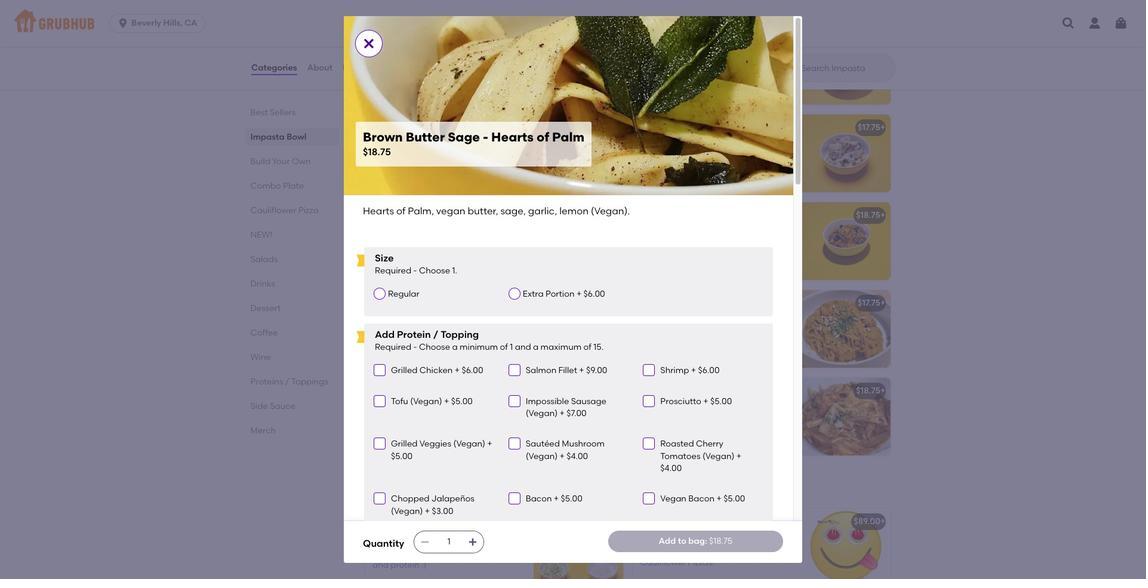 Task type: locate. For each thing, give the bounding box(es) containing it.
own up plate
[[292, 156, 311, 167]]

pizza
[[299, 205, 319, 216]]

sage,
[[501, 205, 526, 217], [492, 403, 515, 413]]

2 required from the top
[[375, 342, 412, 353]]

$5.00 down + $4.00
[[561, 494, 583, 504]]

build up get
[[373, 519, 393, 529]]

2 $18.75 + from the top
[[857, 386, 886, 396]]

0 horizontal spatial lemon
[[400, 415, 425, 425]]

impasta for impasta party
[[640, 517, 675, 527]]

pine inside cauliflower gnocchi, basil, parmesan, toasted pine nuts.
[[452, 239, 470, 250]]

shrimp
[[661, 366, 690, 376]]

(vegan) up the sautéed
[[526, 409, 558, 419]]

noodle, up nuts
[[660, 315, 690, 325]]

cherry
[[696, 439, 724, 449]]

(vegan) for chopped jalapeños (vegan)
[[391, 506, 423, 516]]

:)
[[422, 560, 427, 571]]

tomato, up shrimp + $6.00
[[692, 315, 724, 325]]

(vegan). right nuts
[[679, 327, 713, 337]]

$4.00
[[567, 451, 588, 462], [661, 463, 682, 474]]

jalapeños
[[432, 494, 475, 504]]

2 grilled from the top
[[391, 439, 418, 449]]

best left the 'seller'
[[380, 505, 395, 513]]

4 up the pizzas!
[[691, 546, 696, 556]]

and down sapiens
[[759, 546, 775, 556]]

svg image for + $4.00
[[511, 440, 518, 448]]

noodle,
[[660, 315, 690, 325], [450, 548, 480, 558]]

required inside add protein / topping required - choose a minimum of 1 and a maximum of 15.
[[375, 342, 412, 353]]

cauliflower up cauliflower gnocchi, mascarpone, fontina, asiago, parmesan.
[[699, 123, 746, 133]]

0 horizontal spatial pine
[[452, 239, 470, 250]]

1 vertical spatial /
[[286, 377, 290, 387]]

0 vertical spatial red
[[373, 64, 386, 74]]

veggies
[[420, 439, 452, 449]]

(vegan). down tomato,
[[373, 327, 407, 337]]

1 vertical spatial pine
[[640, 327, 658, 337]]

cauliflower down the 'feed'
[[640, 558, 686, 568]]

1 vertical spatial impossible
[[526, 396, 569, 407]]

choosing down 6
[[652, 546, 689, 556]]

brown butter sage - hearts of palm image
[[534, 378, 624, 456]]

1 horizontal spatial bacon
[[689, 494, 715, 504]]

cauliflower up fontina,
[[640, 140, 686, 150]]

side sauce
[[251, 401, 296, 412]]

(vegan). down peppers,
[[744, 415, 779, 425]]

add down tomato,
[[375, 329, 395, 340]]

/ down pepper,
[[433, 329, 439, 340]]

gnocchi, down pesto - cauliflower gnocchi
[[421, 227, 456, 238]]

bag:
[[689, 536, 708, 546]]

grilled inside grilled veggies (vegan) + $5.00
[[391, 439, 418, 449]]

- inside brown butter sage - hearts of palm $18.75
[[483, 130, 489, 145]]

zoodles, for zoodles, tomato, basil (vegan).
[[640, 52, 674, 62]]

1 horizontal spatial zoodles
[[691, 35, 723, 45]]

best
[[251, 108, 268, 118], [380, 505, 395, 513]]

0 horizontal spatial noodle,
[[450, 548, 480, 558]]

(vegan). down impossible at left
[[450, 64, 484, 74]]

0 vertical spatial gnocchi
[[748, 123, 783, 133]]

minimum
[[460, 342, 498, 353]]

gnocchi, inside cauliflower gnocchi, mascarpone, fontina, asiago, parmesan.
[[688, 140, 723, 150]]

four
[[640, 123, 659, 133]]

2 vertical spatial $17.75 +
[[858, 298, 886, 308]]

0 vertical spatial your
[[273, 156, 290, 167]]

(vegan). right basil
[[731, 52, 765, 62]]

svg image
[[1062, 16, 1076, 30], [362, 36, 376, 51], [376, 367, 383, 374], [511, 367, 518, 374], [646, 367, 653, 374], [376, 440, 383, 448], [468, 538, 478, 547]]

svg image for prosciutto + $5.00
[[646, 398, 653, 405]]

gnocchi, inside cauliflower gnocchi, basil, parmesan, toasted pine nuts.
[[421, 227, 456, 238]]

1 vertical spatial brown
[[373, 386, 399, 396]]

1 vertical spatial kelp
[[640, 315, 658, 325]]

fontina,
[[640, 152, 671, 162]]

choosing inside get it exactly how you want it by choosing your own noodle, sauce and protein :)
[[373, 548, 410, 558]]

0 vertical spatial $17.75 +
[[858, 123, 886, 133]]

gnocchi, for asiago,
[[688, 140, 723, 150]]

svg image for bacon + $5.00
[[511, 495, 518, 502]]

0 horizontal spatial best
[[251, 108, 268, 118]]

red inside zoodles, tomato, impossible meat, red wine reduction (vegan).
[[373, 64, 386, 74]]

of down brown butter sage - hearts of palm
[[402, 403, 410, 413]]

15.
[[594, 342, 604, 353]]

1 horizontal spatial by
[[640, 546, 650, 556]]

(vegan).
[[731, 52, 765, 62], [450, 64, 484, 74], [591, 205, 630, 217], [737, 239, 771, 250], [373, 327, 407, 337], [679, 327, 713, 337], [427, 415, 461, 425], [744, 415, 779, 425]]

(vegan). inside kelp noodle, tomato, basil, toasted pine nuts (vegan).
[[679, 327, 713, 337]]

build up best seller
[[363, 481, 395, 496]]

main navigation navigation
[[0, 0, 1147, 47]]

impasta down best sellers
[[251, 132, 285, 142]]

1 $18.75 + from the top
[[857, 210, 886, 221]]

vegan inside tomato, red pepper, vegan bacon (vegan).
[[457, 315, 482, 325]]

by inside feed 4 to 6 hungry homo sapiens by choosing 4 impasta bowls and 2 cauliflower pizzas!
[[640, 546, 650, 556]]

0 vertical spatial toasted
[[419, 239, 450, 250]]

shiritaki
[[428, 123, 461, 133], [373, 140, 405, 150]]

+ $7.00
[[558, 409, 587, 419]]

best for best sellers
[[251, 108, 268, 118]]

tomato, inside shiritaki noodles, tomato, olive, capers.
[[443, 140, 475, 150]]

kelp noodle, tomato, basil, toasted pine nuts (vegan).
[[640, 315, 781, 337]]

brown inside brown butter sage - hearts of palm $18.75
[[363, 130, 403, 145]]

tofu
[[391, 396, 408, 407]]

and inside feed 4 to 6 hungry homo sapiens by choosing 4 impasta bowls and 2 cauliflower pizzas!
[[759, 546, 775, 556]]

pine inside kelp noodle, tomato, basil, toasted pine nuts (vegan).
[[640, 327, 658, 337]]

choose down tomato, red pepper, vegan bacon (vegan).
[[419, 342, 450, 353]]

2
[[777, 546, 782, 556]]

tomato,
[[409, 52, 441, 62], [676, 52, 708, 62], [443, 140, 475, 150], [692, 315, 724, 325]]

1 vertical spatial shiritaki
[[373, 140, 405, 150]]

0 vertical spatial pine
[[452, 239, 470, 250]]

(vegan). inside hearts of palm, roasted red peppers, toasted almonds, parsley (vegan).
[[744, 415, 779, 425]]

of up roasted
[[715, 386, 724, 396]]

it
[[390, 536, 395, 546], [486, 536, 491, 546]]

vegan
[[661, 494, 687, 504]]

1 horizontal spatial red
[[408, 315, 422, 325]]

and inside add protein / topping required - choose a minimum of 1 and a maximum of 15.
[[515, 342, 531, 353]]

0 horizontal spatial zoodles
[[469, 35, 502, 45]]

impossible up + $7.00
[[526, 396, 569, 407]]

lemon down tofu
[[400, 415, 425, 425]]

(vegan) down chopped
[[391, 506, 423, 516]]

(vegan) inside impossible sausage (vegan)
[[526, 409, 558, 419]]

(vegan) inside roasted cherry tomatoes (vegan) + $4.00
[[703, 451, 735, 462]]

1 vertical spatial $14.75
[[589, 517, 613, 527]]

tomato,
[[373, 315, 406, 325]]

0 vertical spatial mushroom
[[668, 210, 711, 221]]

$5.00 inside grilled veggies (vegan) + $5.00
[[391, 451, 413, 462]]

$18.75 + for hearts of palm, roasted red peppers, toasted almonds, parsley (vegan).
[[857, 386, 886, 396]]

brown up tofu
[[373, 386, 399, 396]]

Search Impasta search field
[[800, 63, 892, 74]]

your down impasta bowl
[[273, 156, 290, 167]]

best for best seller
[[380, 505, 395, 513]]

2 vertical spatial red
[[738, 403, 751, 413]]

impasta up the 'feed'
[[640, 517, 675, 527]]

sautéed mushroom (vegan)
[[526, 439, 605, 462]]

0 horizontal spatial garlic,
[[373, 415, 398, 425]]

zoodles, down the pomodoro
[[640, 52, 674, 62]]

0 horizontal spatial by
[[493, 536, 503, 546]]

1 grilled from the top
[[391, 366, 418, 376]]

$4.00 inside roasted cherry tomatoes (vegan) + $4.00
[[661, 463, 682, 474]]

add for add protein / topping
[[375, 329, 395, 340]]

1 horizontal spatial lemon
[[560, 205, 589, 217]]

tomato, inside kelp noodle, tomato, basil, toasted pine nuts (vegan).
[[692, 315, 724, 325]]

0 horizontal spatial and
[[373, 560, 389, 571]]

palm down 1
[[496, 386, 517, 396]]

gnocchi up nuts.
[[452, 210, 487, 221]]

wine,
[[640, 239, 661, 250]]

$18.75 inside brown butter sage - hearts of palm $18.75
[[363, 147, 391, 158]]

dessert
[[251, 303, 281, 314]]

cauliflower inside cauliflower gnocchi, mascarpone, fontina, asiago, parmesan.
[[640, 140, 686, 150]]

svg image inside beverly hills, ca "button"
[[117, 17, 129, 29]]

impossible
[[443, 52, 486, 62]]

choosing inside feed 4 to 6 hungry homo sapiens by choosing 4 impasta bowls and 2 cauliflower pizzas!
[[652, 546, 689, 556]]

palm, up cauliflower gnocchi, basil, parmesan, toasted pine nuts.
[[408, 205, 434, 217]]

noodle, down want
[[450, 548, 480, 558]]

combo
[[251, 181, 282, 191]]

cauliflower
[[699, 123, 746, 133], [640, 140, 686, 150], [251, 205, 297, 216], [403, 210, 450, 221], [373, 227, 419, 238], [640, 558, 686, 568]]

4 right the 'feed'
[[662, 534, 667, 544]]

grilled
[[391, 366, 418, 376], [391, 439, 418, 449]]

vegan down brown butter sage - hearts of palm
[[437, 403, 462, 413]]

0 vertical spatial best
[[251, 108, 268, 118]]

wine
[[388, 64, 407, 74]]

reduction
[[409, 64, 448, 74]]

required inside size required - choose 1.
[[375, 266, 412, 276]]

get it exactly how you want it by choosing your own noodle, sauce and protein :)
[[373, 536, 507, 571]]

noodle, inside get it exactly how you want it by choosing your own noodle, sauce and protein :)
[[450, 548, 480, 558]]

(vegan). inside zoodles, tomato, impossible meat, red wine reduction (vegan).
[[450, 64, 484, 74]]

beverly hills, ca
[[131, 18, 197, 28]]

pine for noodle,
[[640, 327, 658, 337]]

vegan up cauliflower gnocchi, basil, parmesan, toasted pine nuts.
[[437, 205, 466, 217]]

svg image
[[1115, 16, 1129, 30], [117, 17, 129, 29], [376, 398, 383, 405], [511, 398, 518, 405], [646, 398, 653, 405], [511, 440, 518, 448], [646, 440, 653, 448], [376, 495, 383, 502], [511, 495, 518, 502], [646, 495, 653, 502], [421, 538, 430, 547]]

zoodles, inside zoodles, tomato, impossible meat, red wine reduction (vegan).
[[373, 52, 407, 62]]

1 vertical spatial choose
[[419, 342, 450, 353]]

0 vertical spatial build your own
[[251, 156, 311, 167]]

1 vertical spatial and
[[759, 546, 775, 556]]

0 horizontal spatial $4.00
[[567, 451, 588, 462]]

mushroom for sautéed
[[562, 439, 605, 449]]

0 vertical spatial brown
[[363, 130, 403, 145]]

2 choose from the top
[[419, 342, 450, 353]]

1 horizontal spatial $14.75
[[857, 35, 881, 45]]

$17.75 +
[[858, 123, 886, 133], [591, 210, 618, 221], [858, 298, 886, 308]]

palm,
[[679, 403, 703, 413]]

palm for brown butter sage - hearts of palm
[[496, 386, 517, 396]]

protein
[[397, 329, 431, 340]]

your
[[412, 548, 429, 558]]

roasted cherry tomatoes (vegan) + $4.00
[[661, 439, 742, 474]]

gnocchi,
[[688, 140, 723, 150], [421, 227, 456, 238]]

$17.75 for cauliflower gnocchi, mascarpone, fontina, asiago, parmesan.
[[858, 123, 881, 133]]

1 vertical spatial $14.75 +
[[589, 517, 618, 527]]

of inside brown butter sage - hearts of palm $18.75
[[537, 130, 550, 145]]

grilled left the veggies
[[391, 439, 418, 449]]

$14.75
[[857, 35, 881, 45], [589, 517, 613, 527]]

build your own up the 'seller'
[[363, 481, 458, 496]]

0 vertical spatial add
[[375, 329, 395, 340]]

butter, down brown butter sage - hearts of palm
[[464, 403, 490, 413]]

mushroom inside sautéed mushroom (vegan)
[[562, 439, 605, 449]]

sage, inside hearts of palm, vegan butter, sage, garlic, lemon (vegan).
[[492, 403, 515, 413]]

(vegan) right the veggies
[[454, 439, 486, 449]]

0 vertical spatial grilled
[[391, 366, 418, 376]]

required
[[375, 266, 412, 276], [375, 342, 412, 353]]

$5.00 up chopped
[[391, 451, 413, 462]]

basil, inside kelp noodle, tomato, basil, toasted pine nuts (vegan).
[[726, 315, 748, 325]]

gnocchi, down the four cheese - cauliflower gnocchi
[[688, 140, 723, 150]]

(vegan) inside 'chopped jalapeños (vegan)'
[[391, 506, 423, 516]]

and
[[515, 342, 531, 353], [759, 546, 775, 556], [373, 560, 389, 571]]

arrabbiata
[[373, 298, 419, 308]]

sage inside brown butter sage - hearts of palm $18.75
[[448, 130, 480, 145]]

0 vertical spatial impasta
[[251, 132, 285, 142]]

(vegan) for impossible sausage (vegan)
[[526, 409, 558, 419]]

1 vertical spatial add
[[659, 536, 676, 546]]

1 horizontal spatial kelp
[[640, 315, 658, 325]]

0 horizontal spatial toasted
[[419, 239, 450, 250]]

add
[[375, 329, 395, 340], [659, 536, 676, 546]]

shiritaki up the capers.
[[373, 140, 405, 150]]

butter inside brown butter sage - hearts of palm $18.75
[[406, 130, 445, 145]]

drinks
[[251, 279, 276, 289]]

add left 6
[[659, 536, 676, 546]]

red left wine
[[373, 64, 386, 74]]

hearts inside hearts of palm, roasted red peppers, toasted almonds, parsley (vegan).
[[640, 403, 667, 413]]

about button
[[307, 47, 333, 90]]

0 horizontal spatial basil,
[[458, 227, 479, 238]]

(vegan) inside sautéed mushroom (vegan)
[[526, 451, 558, 462]]

quantity
[[363, 538, 405, 550]]

pesto - cauliflower gnocchi image
[[534, 203, 624, 280]]

impasta for impasta bowl
[[251, 132, 285, 142]]

required down size
[[375, 266, 412, 276]]

1 vertical spatial $17.75 +
[[591, 210, 618, 221]]

1 horizontal spatial gnocchi,
[[688, 140, 723, 150]]

hearts of palm, vegan butter, sage, garlic, lemon (vegan). down brown butter sage - hearts of palm
[[373, 403, 515, 425]]

- inside size required - choose 1.
[[414, 266, 417, 276]]

pine
[[452, 239, 470, 250], [640, 327, 658, 337]]

own up $3.00
[[429, 481, 458, 496]]

1 vertical spatial noodle,
[[450, 548, 480, 558]]

2 zoodles, from the left
[[640, 52, 674, 62]]

(vegan). inside butternut squash tagliatelle, white wine, mushroom, truffle (vegan).
[[737, 239, 771, 250]]

1 horizontal spatial toasted
[[640, 415, 672, 425]]

sage for brown butter sage - hearts of palm $18.75
[[448, 130, 480, 145]]

a down topping
[[452, 342, 458, 353]]

cherry tomatoes & burrata - spaghetti squash image
[[534, 0, 624, 17]]

+
[[613, 35, 618, 45], [881, 35, 886, 45], [613, 123, 618, 133], [881, 123, 886, 133], [613, 210, 618, 221], [881, 210, 886, 221], [577, 289, 582, 299], [881, 298, 886, 308], [455, 366, 460, 376], [580, 366, 585, 376], [692, 366, 697, 376], [881, 386, 886, 396], [444, 396, 449, 407], [704, 396, 709, 407], [560, 409, 565, 419], [488, 439, 493, 449], [560, 451, 565, 462], [737, 451, 742, 462], [554, 494, 559, 504], [717, 494, 722, 504], [425, 506, 430, 516], [613, 517, 618, 527], [881, 517, 886, 527]]

choosing
[[652, 546, 689, 556], [373, 548, 410, 558]]

0 vertical spatial garlic,
[[529, 205, 558, 217]]

1 horizontal spatial choosing
[[652, 546, 689, 556]]

palm left $16.75
[[553, 130, 585, 145]]

lemon down puttanesca - shiritaki noodle image
[[560, 205, 589, 217]]

0 vertical spatial butter
[[406, 130, 445, 145]]

it right get
[[390, 536, 395, 546]]

prosciutto + $5.00
[[661, 396, 732, 407]]

impossible bolognese - zoodles
[[373, 35, 502, 45]]

own down + $3.00 in the left bottom of the page
[[415, 519, 434, 529]]

2 horizontal spatial and
[[759, 546, 775, 556]]

$14.75 +
[[857, 35, 886, 45], [589, 517, 618, 527]]

new!
[[251, 230, 273, 240]]

puttanesca
[[373, 123, 420, 133]]

1 vertical spatial gnocchi,
[[421, 227, 456, 238]]

0 vertical spatial $18.75 +
[[857, 210, 886, 221]]

of inside hearts of palm, roasted red peppers, toasted almonds, parsley (vegan).
[[669, 403, 677, 413]]

pine left nuts
[[640, 327, 658, 337]]

choosing down get
[[373, 548, 410, 558]]

0 horizontal spatial bacon
[[526, 494, 552, 504]]

$7.00
[[567, 409, 587, 419]]

(vegan) inside grilled veggies (vegan) + $5.00
[[454, 439, 486, 449]]

1 horizontal spatial best
[[380, 505, 395, 513]]

cauliflower down combo plate
[[251, 205, 297, 216]]

zoodles, for zoodles, tomato, impossible meat, red wine reduction (vegan).
[[373, 52, 407, 62]]

butternut squash tagliatelle, white wine, mushroom, truffle (vegan).
[[640, 227, 778, 250]]

0 vertical spatial gnocchi,
[[688, 140, 723, 150]]

of down minimum
[[486, 386, 494, 396]]

1 vertical spatial gnocchi
[[452, 210, 487, 221]]

zoodles up the zoodles, tomato, basil (vegan).
[[691, 35, 723, 45]]

of left palm,
[[669, 403, 677, 413]]

zoodles, tomato, basil (vegan).
[[640, 52, 765, 62]]

brown up the capers.
[[363, 130, 403, 145]]

grilled for grilled veggies (vegan)
[[391, 439, 418, 449]]

2 it from the left
[[486, 536, 491, 546]]

0 horizontal spatial impossible
[[373, 35, 417, 45]]

wine
[[251, 352, 271, 363]]

$17.75 + for pesto - cauliflower gnocchi
[[591, 210, 618, 221]]

palm
[[553, 130, 585, 145], [496, 386, 517, 396], [726, 386, 747, 396]]

red up parsley
[[738, 403, 751, 413]]

pepper,
[[424, 315, 455, 325]]

grilled chicken + $6.00
[[391, 366, 484, 376]]

1 horizontal spatial noodle,
[[660, 315, 690, 325]]

gnocchi up mascarpone, at the top right of page
[[748, 123, 783, 133]]

(vegan) down brown butter sage - hearts of palm
[[410, 396, 442, 407]]

2 vertical spatial impasta
[[698, 546, 732, 556]]

butter for brown butter sage - hearts of palm $18.75
[[406, 130, 445, 145]]

1 horizontal spatial garlic,
[[529, 205, 558, 217]]

$6.00 right portion
[[584, 289, 605, 299]]

add inside add protein / topping required - choose a minimum of 1 and a maximum of 15.
[[375, 329, 395, 340]]

1 vertical spatial your
[[398, 481, 426, 496]]

$6.00 down minimum
[[462, 366, 484, 376]]

to left bag:
[[678, 536, 687, 546]]

1 horizontal spatial it
[[486, 536, 491, 546]]

meat,
[[488, 52, 512, 62]]

hearts
[[492, 130, 534, 145], [363, 205, 394, 217], [457, 386, 484, 396], [686, 386, 713, 396], [373, 403, 400, 413], [640, 403, 667, 413]]

pine for gnocchi,
[[452, 239, 470, 250]]

bowls
[[734, 546, 757, 556]]

(vegan) down the sautéed
[[526, 451, 558, 462]]

zoodles
[[469, 35, 502, 45], [691, 35, 723, 45]]

$6.00 up "romesco - hearts of palm"
[[699, 366, 720, 376]]

grilled up tofu
[[391, 366, 418, 376]]

0 horizontal spatial red
[[373, 64, 386, 74]]

0 vertical spatial build
[[251, 156, 271, 167]]

0 horizontal spatial $6.00
[[462, 366, 484, 376]]

tomato, down noodle
[[443, 140, 475, 150]]

size
[[375, 252, 394, 264]]

impasta party image
[[802, 509, 891, 579]]

truffle mushroom - squash tagliatelle image
[[802, 203, 891, 280]]

0 vertical spatial choose
[[419, 266, 450, 276]]

(vegan). left truffle
[[591, 205, 630, 217]]

brown
[[363, 130, 403, 145], [373, 386, 399, 396]]

tomato, up reduction
[[409, 52, 441, 62]]

2 vertical spatial vegan
[[437, 403, 462, 413]]

0 horizontal spatial to
[[669, 534, 678, 544]]

1 vertical spatial vegan
[[457, 315, 482, 325]]

2 horizontal spatial red
[[738, 403, 751, 413]]

bacon down the sautéed
[[526, 494, 552, 504]]

impasta party
[[640, 517, 699, 527]]

palm,
[[408, 205, 434, 217], [412, 403, 435, 413]]

shiritaki inside shiritaki noodles, tomato, olive, capers.
[[373, 140, 405, 150]]

shiritaki up shiritaki noodles, tomato, olive, capers.
[[428, 123, 461, 133]]

1 horizontal spatial shiritaki
[[428, 123, 461, 133]]

combo plate
[[251, 181, 304, 191]]

1 zoodles, from the left
[[373, 52, 407, 62]]

portion
[[546, 289, 575, 299]]

0 vertical spatial required
[[375, 266, 412, 276]]

party
[[677, 517, 699, 527]]

of left 1
[[500, 342, 508, 353]]

2 horizontal spatial toasted
[[750, 315, 781, 325]]

0 vertical spatial sage
[[448, 130, 480, 145]]

impossible up wine
[[373, 35, 417, 45]]

bowl down sellers
[[287, 132, 307, 142]]

2 bacon from the left
[[689, 494, 715, 504]]

1
[[510, 342, 513, 353]]

mushroom up "squash"
[[668, 210, 711, 221]]

add for add to bag:
[[659, 536, 676, 546]]

toasted for parmesan,
[[419, 239, 450, 250]]

by up sauce
[[493, 536, 503, 546]]

0 vertical spatial lemon
[[560, 205, 589, 217]]

1 horizontal spatial gnocchi
[[748, 123, 783, 133]]

2 zoodles from the left
[[691, 35, 723, 45]]

add protein / topping required - choose a minimum of 1 and a maximum of 15.
[[375, 329, 604, 353]]

/ right 'proteins'
[[286, 377, 290, 387]]

a up salmon
[[533, 342, 539, 353]]

1 horizontal spatial add
[[659, 536, 676, 546]]

build your own down impasta bowl
[[251, 156, 311, 167]]

$5.00
[[451, 396, 473, 407], [711, 396, 732, 407], [391, 451, 413, 462], [561, 494, 583, 504], [724, 494, 746, 504]]

palm, right tofu
[[412, 403, 435, 413]]

toppings
[[292, 377, 329, 387]]

0 vertical spatial noodle,
[[660, 315, 690, 325]]

choosing for 4
[[652, 546, 689, 556]]

$4.00 down tomatoes
[[661, 463, 682, 474]]

impossible inside impossible sausage (vegan)
[[526, 396, 569, 407]]

toasted inside kelp noodle, tomato, basil, toasted pine nuts (vegan).
[[750, 315, 781, 325]]

mascarpone,
[[725, 140, 779, 150]]

cauliflower up parmesan,
[[373, 227, 419, 238]]

add to bag: $18.75
[[659, 536, 733, 546]]

1 horizontal spatial pine
[[640, 327, 658, 337]]

1 required from the top
[[375, 266, 412, 276]]

nuts.
[[472, 239, 491, 250]]

toasted inside cauliflower gnocchi, basil, parmesan, toasted pine nuts.
[[419, 239, 450, 250]]

it up sauce
[[486, 536, 491, 546]]

/
[[433, 329, 439, 340], [286, 377, 290, 387]]

- inside add protein / topping required - choose a minimum of 1 and a maximum of 15.
[[414, 342, 417, 353]]

bowl down $3.00
[[436, 519, 456, 529]]

romesco - hearts of palm
[[640, 386, 747, 396]]

tomato, inside zoodles, tomato, impossible meat, red wine reduction (vegan).
[[409, 52, 441, 62]]

pomodoro - zoodles image
[[802, 27, 891, 105]]

0 vertical spatial impossible
[[373, 35, 417, 45]]

by inside get it exactly how you want it by choosing your own noodle, sauce and protein :)
[[493, 536, 503, 546]]

romesco - hearts of palm image
[[802, 378, 891, 456]]

red inside hearts of palm, roasted red peppers, toasted almonds, parsley (vegan).
[[738, 403, 751, 413]]

palm inside brown butter sage - hearts of palm $18.75
[[553, 130, 585, 145]]

red up protein
[[408, 315, 422, 325]]

required down protein
[[375, 342, 412, 353]]

1 choose from the top
[[419, 266, 450, 276]]

pomodoro - zoodles
[[640, 35, 723, 45]]

1 horizontal spatial $4.00
[[661, 463, 682, 474]]

zoodles up meat,
[[469, 35, 502, 45]]

0 horizontal spatial a
[[452, 342, 458, 353]]

$17.75
[[858, 123, 881, 133], [591, 210, 613, 221], [591, 298, 613, 308], [858, 298, 881, 308]]

2 vertical spatial and
[[373, 560, 389, 571]]



Task type: vqa. For each thing, say whether or not it's contained in the screenshot.
left 4
yes



Task type: describe. For each thing, give the bounding box(es) containing it.
Input item quantity number field
[[436, 532, 462, 553]]

chopped jalapeños (vegan)
[[391, 494, 475, 516]]

best sellers
[[251, 108, 296, 118]]

toasted inside hearts of palm, roasted red peppers, toasted almonds, parsley (vegan).
[[640, 415, 672, 425]]

2 vertical spatial your
[[395, 519, 413, 529]]

0 vertical spatial kelp
[[426, 298, 444, 308]]

1 horizontal spatial $14.75 +
[[857, 35, 886, 45]]

impossible bolognese - zoodles image
[[534, 27, 624, 105]]

impossible for impossible bolognese - zoodles
[[373, 35, 417, 45]]

cauliflower inside feed 4 to 6 hungry homo sapiens by choosing 4 impasta bowls and 2 cauliflower pizzas!
[[640, 558, 686, 568]]

0 vertical spatial butter,
[[468, 205, 499, 217]]

vegan for noodles
[[457, 315, 482, 325]]

$89.00 +
[[854, 517, 886, 527]]

1 it from the left
[[390, 536, 395, 546]]

maximum
[[541, 342, 582, 353]]

pink sauce spaghetti squash image
[[802, 0, 891, 17]]

prosciutto
[[661, 396, 702, 407]]

extra portion + $6.00
[[523, 289, 605, 299]]

1.
[[452, 266, 458, 276]]

categories button
[[251, 47, 298, 90]]

2 horizontal spatial $6.00
[[699, 366, 720, 376]]

cauliflower inside cauliflower gnocchi, basil, parmesan, toasted pine nuts.
[[373, 227, 419, 238]]

merch
[[251, 426, 276, 436]]

asiago,
[[673, 152, 703, 162]]

brown for brown butter sage - hearts of palm $18.75
[[363, 130, 403, 145]]

$6.00 for extra portion + $6.00
[[584, 289, 605, 299]]

red for romesco
[[738, 403, 751, 413]]

svg image for vegan bacon + $5.00
[[646, 495, 653, 502]]

to inside feed 4 to 6 hungry homo sapiens by choosing 4 impasta bowls and 2 cauliflower pizzas!
[[669, 534, 678, 544]]

chicken
[[420, 366, 453, 376]]

$5.00 up the homo
[[724, 494, 746, 504]]

noodle, inside kelp noodle, tomato, basil, toasted pine nuts (vegan).
[[660, 315, 690, 325]]

(vegan) for sautéed mushroom (vegan)
[[526, 451, 558, 462]]

svg image for tofu (vegan) + $5.00
[[376, 398, 383, 405]]

$16.75
[[589, 123, 613, 133]]

grilled for grilled chicken
[[391, 366, 418, 376]]

0 vertical spatial hearts of palm, vegan butter, sage, garlic, lemon (vegan).
[[363, 205, 630, 217]]

side
[[251, 401, 268, 412]]

tomato, down "pomodoro - zoodles"
[[676, 52, 708, 62]]

palm for brown butter sage - hearts of palm $18.75
[[553, 130, 585, 145]]

butternut
[[640, 227, 678, 238]]

butter for brown butter sage - hearts of palm
[[401, 386, 426, 396]]

zoodles, tomato, impossible meat, red wine reduction (vegan).
[[373, 52, 512, 74]]

+ inside roasted cherry tomatoes (vegan) + $4.00
[[737, 451, 742, 462]]

1 bacon from the left
[[526, 494, 552, 504]]

parmesan,
[[373, 239, 417, 250]]

truffle
[[711, 239, 735, 250]]

protein
[[391, 560, 420, 571]]

arrabbiata  - kelp noodles image
[[534, 290, 624, 368]]

and inside get it exactly how you want it by choosing your own noodle, sauce and protein :)
[[373, 560, 389, 571]]

shrimp + $6.00
[[661, 366, 720, 376]]

$5.00 down brown butter sage - hearts of palm
[[451, 396, 473, 407]]

brown butter sage - hearts of palm $18.75
[[363, 130, 585, 158]]

2 vertical spatial build
[[373, 519, 393, 529]]

best seller
[[380, 505, 416, 513]]

bacon + $5.00
[[526, 494, 583, 504]]

pizzas!
[[688, 558, 715, 568]]

tagliatelle
[[751, 210, 794, 221]]

basil, inside cauliflower gnocchi, basil, parmesan, toasted pine nuts.
[[458, 227, 479, 238]]

$5.00 up parsley
[[711, 396, 732, 407]]

mushroom,
[[663, 239, 709, 250]]

tomatoes
[[661, 451, 701, 462]]

pesto
[[373, 210, 396, 221]]

1 vertical spatial lemon
[[400, 415, 425, 425]]

beverly hills, ca button
[[109, 14, 210, 33]]

$15.75
[[589, 35, 613, 45]]

puttanesca - shiritaki noodle
[[373, 123, 493, 133]]

truffle
[[640, 210, 666, 221]]

roasted
[[705, 403, 736, 413]]

reviews
[[343, 63, 376, 73]]

of right pesto
[[397, 205, 406, 217]]

hearts inside brown butter sage - hearts of palm $18.75
[[492, 130, 534, 145]]

bacon
[[484, 315, 510, 325]]

0 vertical spatial shiritaki
[[428, 123, 461, 133]]

1 vertical spatial build your own
[[363, 481, 458, 496]]

1 vertical spatial palm,
[[412, 403, 435, 413]]

romesco
[[640, 386, 678, 396]]

brown butter sage - hearts of palm
[[373, 386, 517, 396]]

squash
[[719, 210, 749, 221]]

homo
[[725, 534, 750, 544]]

four cheese - cauliflower gnocchi image
[[802, 115, 891, 193]]

almonds,
[[674, 415, 711, 425]]

$18.75 + for butternut squash tagliatelle, white wine, mushroom, truffle (vegan).
[[857, 210, 886, 221]]

1 horizontal spatial 4
[[691, 546, 696, 556]]

cauliflower up cauliflower gnocchi, basil, parmesan, toasted pine nuts.
[[403, 210, 450, 221]]

bolognese
[[419, 35, 462, 45]]

1 a from the left
[[452, 342, 458, 353]]

sauce
[[270, 401, 296, 412]]

toasted for basil,
[[750, 315, 781, 325]]

get
[[373, 536, 388, 546]]

squash
[[680, 227, 710, 238]]

+ inside grilled veggies (vegan) + $5.00
[[488, 439, 493, 449]]

1 vertical spatial build
[[363, 481, 395, 496]]

$16.75 +
[[589, 123, 618, 133]]

brown for brown butter sage - hearts of palm
[[373, 386, 399, 396]]

gnocchi, for toasted
[[421, 227, 456, 238]]

choose inside add protein / topping required - choose a minimum of 1 and a maximum of 15.
[[419, 342, 450, 353]]

puttanesca - shiritaki noodle image
[[534, 115, 624, 193]]

0 horizontal spatial $14.75
[[589, 517, 613, 527]]

impasta inside feed 4 to 6 hungry homo sapiens by choosing 4 impasta bowls and 2 cauliflower pizzas!
[[698, 546, 732, 556]]

red pesto - kelp noodle image
[[802, 290, 891, 368]]

0 vertical spatial $4.00
[[567, 451, 588, 462]]

cauliflower pizza
[[251, 205, 319, 216]]

$9.00
[[587, 366, 608, 376]]

peppers,
[[753, 403, 789, 413]]

topping
[[441, 329, 479, 340]]

$6.00 for grilled chicken + $6.00
[[462, 366, 484, 376]]

0 vertical spatial sage,
[[501, 205, 526, 217]]

build your own bowl image
[[534, 509, 624, 579]]

own
[[431, 548, 448, 558]]

0 vertical spatial bowl
[[287, 132, 307, 142]]

cauliflower gnocchi, basil, parmesan, toasted pine nuts.
[[373, 227, 491, 250]]

of inside hearts of palm, vegan butter, sage, garlic, lemon (vegan).
[[402, 403, 410, 413]]

$15.75 +
[[589, 35, 618, 45]]

sausage
[[571, 396, 607, 407]]

how
[[428, 536, 445, 546]]

1 zoodles from the left
[[469, 35, 502, 45]]

svg image for roasted cherry tomatoes (vegan) + $4.00
[[646, 440, 653, 448]]

red for impossible
[[373, 64, 386, 74]]

$3.00
[[432, 506, 454, 516]]

svg image for + $7.00
[[511, 398, 518, 405]]

by for feed 4 to 6 hungry homo sapiens by choosing 4 impasta bowls and 2 cauliflower pizzas!
[[640, 546, 650, 556]]

0 horizontal spatial /
[[286, 377, 290, 387]]

shiritaki noodles, tomato, olive, capers.
[[373, 140, 498, 162]]

choose inside size required - choose 1.
[[419, 266, 450, 276]]

want
[[464, 536, 484, 546]]

hungry
[[686, 534, 723, 544]]

size required - choose 1.
[[375, 252, 458, 276]]

truffle mushroom - squash tagliatelle
[[640, 210, 794, 221]]

svg image for + $3.00
[[376, 495, 383, 502]]

0 vertical spatial own
[[292, 156, 311, 167]]

four cheese - cauliflower gnocchi
[[640, 123, 783, 133]]

$17.75 for cauliflower gnocchi, basil, parmesan, toasted pine nuts.
[[591, 210, 613, 221]]

2 horizontal spatial palm
[[726, 386, 747, 396]]

impossible for impossible sausage (vegan)
[[526, 396, 569, 407]]

about
[[307, 63, 333, 73]]

vegan for -
[[437, 403, 462, 413]]

1 horizontal spatial to
[[678, 536, 687, 546]]

ca
[[185, 18, 197, 28]]

search icon image
[[782, 61, 797, 75]]

2 vertical spatial own
[[415, 519, 434, 529]]

2 a from the left
[[533, 342, 539, 353]]

1 vertical spatial garlic,
[[373, 415, 398, 425]]

1 vertical spatial own
[[429, 481, 458, 496]]

1 horizontal spatial bowl
[[436, 519, 456, 529]]

sage for brown butter sage - hearts of palm
[[428, 386, 449, 396]]

svg image inside main navigation navigation
[[1062, 16, 1076, 30]]

by for get it exactly how you want it by choosing your own noodle, sauce and protein :)
[[493, 536, 503, 546]]

0 horizontal spatial build your own
[[251, 156, 311, 167]]

(vegan). down tofu (vegan) + $5.00
[[427, 415, 461, 425]]

plate
[[284, 181, 304, 191]]

sapiens
[[752, 534, 783, 544]]

0 horizontal spatial 4
[[662, 534, 667, 544]]

choosing for it
[[373, 548, 410, 558]]

(vegan). inside tomato, red pepper, vegan bacon (vegan).
[[373, 327, 407, 337]]

pomodoro
[[640, 35, 683, 45]]

kelp inside kelp noodle, tomato, basil, toasted pine nuts (vegan).
[[640, 315, 658, 325]]

0 vertical spatial palm,
[[408, 205, 434, 217]]

extra
[[523, 289, 544, 299]]

$17.75 + for four cheese - cauliflower gnocchi
[[858, 123, 886, 133]]

roasted
[[661, 439, 694, 449]]

+ $4.00
[[558, 451, 588, 462]]

parsley
[[713, 415, 742, 425]]

1 vertical spatial butter,
[[464, 403, 490, 413]]

(vegan) for grilled veggies (vegan) + $5.00
[[454, 439, 486, 449]]

/ inside add protein / topping required - choose a minimum of 1 and a maximum of 15.
[[433, 329, 439, 340]]

$17.75 for kelp noodle, tomato, basil, toasted pine nuts (vegan).
[[858, 298, 881, 308]]

mushroom for truffle
[[668, 210, 711, 221]]

1 vertical spatial hearts of palm, vegan butter, sage, garlic, lemon (vegan).
[[373, 403, 515, 425]]

hearts of palm, roasted red peppers, toasted almonds, parsley (vegan).
[[640, 403, 789, 425]]

proteins / toppings
[[251, 377, 329, 387]]

tomato, red pepper, vegan bacon (vegan).
[[373, 315, 510, 337]]

red inside tomato, red pepper, vegan bacon (vegan).
[[408, 315, 422, 325]]

of left 15. on the right of page
[[584, 342, 592, 353]]

0 vertical spatial vegan
[[437, 205, 466, 217]]



